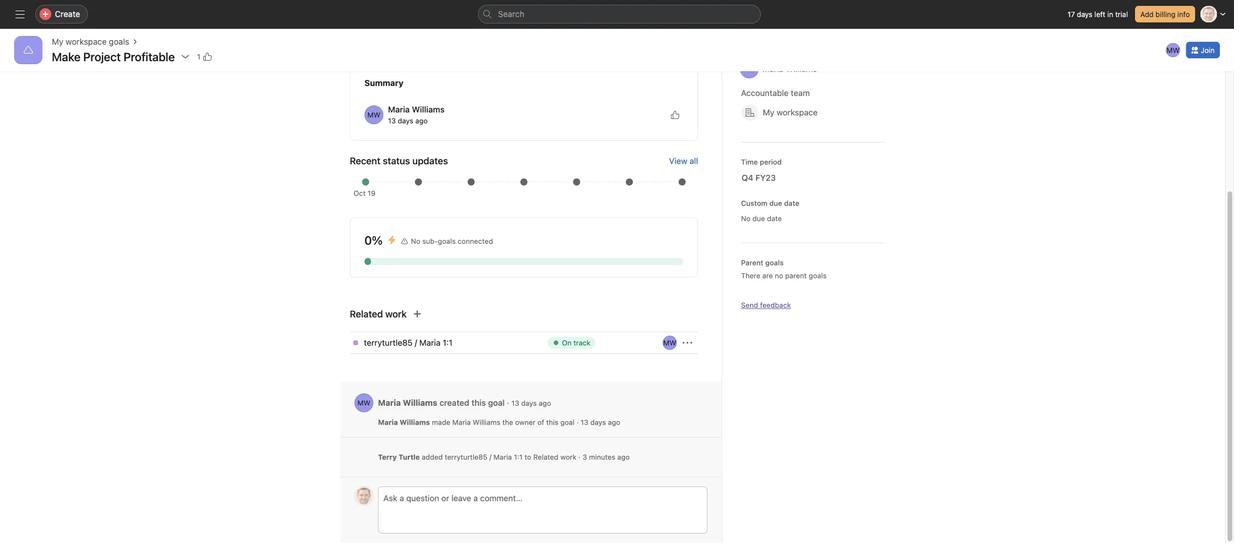 Task type: locate. For each thing, give the bounding box(es) containing it.
0 vertical spatial ·
[[507, 398, 509, 408]]

period
[[760, 158, 782, 166]]

in
[[1108, 10, 1113, 18]]

1 horizontal spatial due
[[770, 199, 782, 207]]

williams for maria williams created this goal · 13 days ago
[[403, 398, 437, 408]]

williams up status updates
[[412, 105, 445, 114]]

terryturtle85 / maria 1:1 link
[[364, 337, 529, 350]]

maria williams link down summary
[[388, 105, 445, 114]]

project profitable
[[83, 50, 175, 63]]

maria williams link inside latest status update element
[[388, 105, 445, 114]]

terryturtle85 down related work
[[364, 338, 413, 348]]

my up the make in the top of the page
[[52, 37, 63, 47]]

create button
[[35, 5, 88, 24]]

0 likes. click to like this task image
[[670, 110, 680, 120]]

0 horizontal spatial 13
[[388, 117, 396, 125]]

date down q4 fy23 dropdown button
[[784, 199, 799, 207]]

make project profitable
[[52, 50, 175, 63]]

workspace down team at top right
[[777, 108, 818, 117]]

goals up the no
[[765, 259, 784, 267]]

my workspace goals
[[52, 37, 129, 47]]

· up the
[[507, 398, 509, 408]]

0 vertical spatial date
[[784, 199, 799, 207]]

goals
[[109, 37, 129, 47], [438, 237, 456, 245], [765, 259, 784, 267], [809, 272, 827, 280]]

1 vertical spatial workspace
[[777, 108, 818, 117]]

terryturtle85 / maria 1:1
[[364, 338, 453, 348]]

1 horizontal spatial mw button
[[662, 336, 678, 350]]

·
[[507, 398, 509, 408], [577, 418, 579, 427], [579, 453, 581, 462]]

1:1
[[443, 338, 453, 348], [514, 453, 523, 462]]

make
[[52, 50, 81, 63]]

goal right of
[[560, 418, 575, 427]]

1 vertical spatial maria williams link
[[378, 398, 437, 408]]

maria williams link
[[388, 105, 445, 114], [378, 398, 437, 408], [378, 418, 430, 427]]

of
[[538, 418, 544, 427]]

maria williams link for created
[[378, 398, 437, 408]]

this
[[472, 398, 486, 408], [546, 418, 559, 427]]

0%
[[365, 233, 383, 247]]

/ down add supporting work image
[[415, 338, 417, 348]]

my
[[52, 37, 63, 47], [763, 108, 775, 117]]

left
[[1095, 10, 1106, 18]]

2 vertical spatial ·
[[579, 453, 581, 462]]

1 vertical spatial show options image
[[683, 338, 692, 348]]

turtle
[[399, 453, 420, 462]]

accountable
[[741, 88, 789, 98]]

maria
[[762, 64, 783, 74], [388, 105, 410, 114], [419, 338, 441, 348], [378, 398, 401, 408], [378, 418, 398, 427], [452, 418, 471, 427], [494, 453, 512, 462]]

goal up the maria williams made maria williams the owner of this goal · 13 days ago
[[488, 398, 505, 408]]

0 horizontal spatial goal
[[488, 398, 505, 408]]

no sub-goals connected
[[411, 237, 493, 245]]

due
[[770, 199, 782, 207], [753, 215, 765, 223]]

2 vertical spatial maria williams link
[[378, 418, 430, 427]]

ago
[[415, 117, 428, 125], [539, 399, 551, 407], [608, 418, 620, 427], [617, 453, 630, 462]]

mw
[[1167, 46, 1180, 54], [367, 111, 381, 119], [663, 339, 676, 347], [357, 399, 370, 407]]

my inside dropdown button
[[763, 108, 775, 117]]

0 vertical spatial workspace
[[66, 37, 107, 47]]

2 horizontal spatial mw button
[[1165, 42, 1181, 58]]

goals right parent
[[809, 272, 827, 280]]

ago inside maria williams created this goal · 13 days ago
[[539, 399, 551, 407]]

work
[[560, 453, 577, 462]]

time period
[[741, 158, 782, 166]]

workspace inside dropdown button
[[777, 108, 818, 117]]

workspace for my workspace
[[777, 108, 818, 117]]

1 horizontal spatial my
[[763, 108, 775, 117]]

this right created
[[472, 398, 486, 408]]

latest status update element
[[350, 43, 698, 141]]

2 vertical spatial mw button
[[355, 394, 373, 413]]

/
[[415, 338, 417, 348], [489, 453, 492, 462]]

williams up made
[[403, 398, 437, 408]]

1 horizontal spatial 1:1
[[514, 453, 523, 462]]

1 button
[[194, 48, 216, 65]]

date
[[784, 199, 799, 207], [767, 215, 782, 223]]

this right of
[[546, 418, 559, 427]]

created
[[440, 398, 469, 408]]

goal
[[488, 398, 505, 408], [560, 418, 575, 427]]

workspace
[[66, 37, 107, 47], [777, 108, 818, 117]]

no for time period
[[741, 215, 751, 223]]

0 horizontal spatial /
[[415, 338, 417, 348]]

0 horizontal spatial due
[[753, 215, 765, 223]]

maria williams created this goal · 13 days ago
[[378, 398, 551, 408]]

terry
[[378, 453, 397, 462]]

my for my workspace goals
[[52, 37, 63, 47]]

maria williams link up terry turtle link
[[378, 418, 430, 427]]

0 vertical spatial 13
[[388, 117, 396, 125]]

my for my workspace
[[763, 108, 775, 117]]

0 vertical spatial goal
[[488, 398, 505, 408]]

1 vertical spatial mw button
[[662, 336, 678, 350]]

no left sub-
[[411, 237, 420, 245]]

goals up "make project profitable"
[[109, 37, 129, 47]]

maria williams link up made
[[378, 398, 437, 408]]

workspace for my workspace goals
[[66, 37, 107, 47]]

/ down the maria williams made maria williams the owner of this goal · 13 days ago
[[489, 453, 492, 462]]

goals left connected
[[438, 237, 456, 245]]

workspace up the make in the top of the page
[[66, 37, 107, 47]]

williams inside maria williams 13 days ago
[[412, 105, 445, 114]]

fy23
[[756, 173, 776, 183]]

0 horizontal spatial terryturtle85
[[364, 338, 413, 348]]

send feedback
[[741, 301, 791, 309]]

1 horizontal spatial terryturtle85
[[445, 453, 487, 462]]

1 vertical spatial this
[[546, 418, 559, 427]]

2 vertical spatial 13
[[581, 418, 588, 427]]

days
[[1077, 10, 1093, 18], [398, 117, 413, 125], [521, 399, 537, 407], [590, 418, 606, 427]]

due down "custom"
[[753, 215, 765, 223]]

1
[[197, 52, 200, 61]]

add supporting work image
[[413, 309, 422, 319]]

date for no due date
[[767, 215, 782, 223]]

terry turtle link
[[378, 453, 420, 462]]

0 vertical spatial this
[[472, 398, 486, 408]]

search list box
[[478, 5, 761, 24]]

0 vertical spatial no
[[741, 215, 751, 223]]

my down "accountable" on the right of the page
[[763, 108, 775, 117]]

13
[[388, 117, 396, 125], [512, 399, 519, 407], [581, 418, 588, 427]]

0 horizontal spatial 1:1
[[443, 338, 453, 348]]

days up recent status updates on the left of page
[[398, 117, 413, 125]]

13 down summary
[[388, 117, 396, 125]]

1 horizontal spatial date
[[784, 199, 799, 207]]

13 up the
[[512, 399, 519, 407]]

0 vertical spatial due
[[770, 199, 782, 207]]

terryturtle85 right added
[[445, 453, 487, 462]]

time
[[741, 158, 758, 166]]

0 vertical spatial maria williams link
[[388, 105, 445, 114]]

0 horizontal spatial workspace
[[66, 37, 107, 47]]

1 vertical spatial no
[[411, 237, 420, 245]]

days up owner
[[521, 399, 537, 407]]

ago up of
[[539, 399, 551, 407]]

maria inside maria williams 13 days ago
[[388, 105, 410, 114]]

no down "custom"
[[741, 215, 751, 223]]

0 horizontal spatial mw button
[[355, 394, 373, 413]]

mw button
[[1165, 42, 1181, 58], [662, 336, 678, 350], [355, 394, 373, 413]]

ago up status updates
[[415, 117, 428, 125]]

0 horizontal spatial date
[[767, 215, 782, 223]]

· left the 3
[[579, 453, 581, 462]]

1 horizontal spatial workspace
[[777, 108, 818, 117]]

owner
[[515, 418, 536, 427]]

1 horizontal spatial 13
[[512, 399, 519, 407]]

send feedback link
[[741, 300, 791, 311]]

1 vertical spatial due
[[753, 215, 765, 223]]

0 vertical spatial my
[[52, 37, 63, 47]]

recent status updates
[[350, 155, 448, 167]]

0 horizontal spatial this
[[472, 398, 486, 408]]

· right of
[[577, 418, 579, 427]]

terryturtle85
[[364, 338, 413, 348], [445, 453, 487, 462]]

1 vertical spatial 13
[[512, 399, 519, 407]]

parent goals there are no parent goals
[[741, 259, 827, 280]]

no
[[775, 272, 783, 280]]

to
[[525, 453, 531, 462]]

made
[[432, 418, 450, 427]]

related
[[533, 453, 558, 462]]

0 horizontal spatial no
[[411, 237, 420, 245]]

no due date
[[741, 215, 782, 223]]

tt button
[[355, 487, 373, 506]]

due up no due date
[[770, 199, 782, 207]]

0 horizontal spatial my
[[52, 37, 63, 47]]

1 horizontal spatial no
[[741, 215, 751, 223]]

13 up the 3
[[581, 418, 588, 427]]

0 vertical spatial terryturtle85
[[364, 338, 413, 348]]

0 vertical spatial /
[[415, 338, 417, 348]]

williams up team at top right
[[786, 64, 817, 74]]

date down custom due date
[[767, 215, 782, 223]]

tt
[[359, 492, 368, 500]]

1 horizontal spatial goal
[[560, 418, 575, 427]]

1 vertical spatial date
[[767, 215, 782, 223]]

1 vertical spatial ·
[[577, 418, 579, 427]]

info
[[1178, 10, 1190, 18]]

1 vertical spatial /
[[489, 453, 492, 462]]

williams left made
[[400, 418, 430, 427]]

1 vertical spatial my
[[763, 108, 775, 117]]

0 horizontal spatial show options image
[[181, 52, 190, 61]]

ago inside maria williams 13 days ago
[[415, 117, 428, 125]]

no
[[741, 215, 751, 223], [411, 237, 420, 245]]

no for 0%
[[411, 237, 420, 245]]

show options image
[[181, 52, 190, 61], [683, 338, 692, 348]]

expand sidebar image
[[15, 9, 25, 19]]

add billing info button
[[1135, 6, 1195, 22]]



Task type: vqa. For each thing, say whether or not it's contained in the screenshot.
the topmost the mw button
yes



Task type: describe. For each thing, give the bounding box(es) containing it.
1 horizontal spatial show options image
[[683, 338, 692, 348]]

feedback
[[760, 301, 791, 309]]

connected
[[458, 237, 493, 245]]

added
[[422, 453, 443, 462]]

billing
[[1156, 10, 1176, 18]]

q4 fy23
[[742, 173, 776, 183]]

days up minutes
[[590, 418, 606, 427]]

17 days left in trial
[[1068, 10, 1128, 18]]

williams for maria williams
[[786, 64, 817, 74]]

there
[[741, 272, 761, 280]]

date for custom due date
[[784, 199, 799, 207]]

days inside maria williams created this goal · 13 days ago
[[521, 399, 537, 407]]

mw inside latest status update element
[[367, 111, 381, 119]]

3
[[583, 453, 587, 462]]

on
[[562, 339, 572, 347]]

all
[[690, 156, 698, 166]]

williams for maria williams made maria williams the owner of this goal · 13 days ago
[[400, 418, 430, 427]]

the
[[502, 418, 513, 427]]

are
[[763, 272, 773, 280]]

join
[[1201, 46, 1215, 54]]

add
[[1141, 10, 1154, 18]]

send
[[741, 301, 758, 309]]

create
[[55, 9, 80, 19]]

q4
[[742, 173, 753, 183]]

2 horizontal spatial 13
[[581, 418, 588, 427]]

maria williams 13 days ago
[[388, 105, 445, 125]]

oct
[[354, 189, 366, 197]]

due for custom
[[770, 199, 782, 207]]

13 inside maria williams 13 days ago
[[388, 117, 396, 125]]

days inside maria williams 13 days ago
[[398, 117, 413, 125]]

my workspace
[[763, 108, 818, 117]]

· for to related work
[[579, 453, 581, 462]]

1 vertical spatial terryturtle85
[[445, 453, 487, 462]]

view
[[669, 156, 687, 166]]

maria williams
[[762, 64, 817, 74]]

0 vertical spatial mw button
[[1165, 42, 1181, 58]]

summary
[[365, 78, 404, 88]]

williams left the
[[473, 418, 500, 427]]

maria williams made maria williams the owner of this goal · 13 days ago
[[378, 418, 620, 427]]

search
[[498, 9, 525, 19]]

view all button
[[669, 156, 698, 166]]

custom due date
[[741, 199, 799, 207]]

trial
[[1115, 10, 1128, 18]]

recent
[[350, 155, 380, 167]]

related work
[[350, 309, 407, 320]]

custom
[[741, 199, 768, 207]]

0 vertical spatial show options image
[[181, 52, 190, 61]]

1 vertical spatial 1:1
[[514, 453, 523, 462]]

0 vertical spatial 1:1
[[443, 338, 453, 348]]

parent
[[785, 272, 807, 280]]

status updates
[[383, 155, 448, 167]]

ago right minutes
[[617, 453, 630, 462]]

sub-
[[422, 237, 438, 245]]

1 horizontal spatial /
[[489, 453, 492, 462]]

1 vertical spatial goal
[[560, 418, 575, 427]]

view all
[[669, 156, 698, 166]]

my workspace button
[[736, 102, 823, 123]]

oct 19
[[354, 189, 375, 197]]

track
[[574, 339, 591, 347]]

on track
[[562, 339, 591, 347]]

due for no
[[753, 215, 765, 223]]

parent
[[741, 259, 763, 267]]

add billing info
[[1141, 10, 1190, 18]]

team
[[791, 88, 810, 98]]

q4 fy23 button
[[734, 167, 795, 189]]

join button
[[1186, 42, 1220, 58]]

accountable team
[[741, 88, 810, 98]]

my workspace goals link
[[52, 35, 129, 48]]

days right 17
[[1077, 10, 1093, 18]]

williams for maria williams 13 days ago
[[412, 105, 445, 114]]

ago up minutes
[[608, 418, 620, 427]]

terry turtle added terryturtle85 / maria 1:1 to related work · 3 minutes ago
[[378, 453, 630, 462]]

17
[[1068, 10, 1075, 18]]

13 inside maria williams created this goal · 13 days ago
[[512, 399, 519, 407]]

minutes
[[589, 453, 615, 462]]

maria williams link for 13
[[388, 105, 445, 114]]

19
[[368, 189, 375, 197]]

1 horizontal spatial this
[[546, 418, 559, 427]]

search button
[[478, 5, 761, 24]]

· for the owner of this goal
[[577, 418, 579, 427]]



